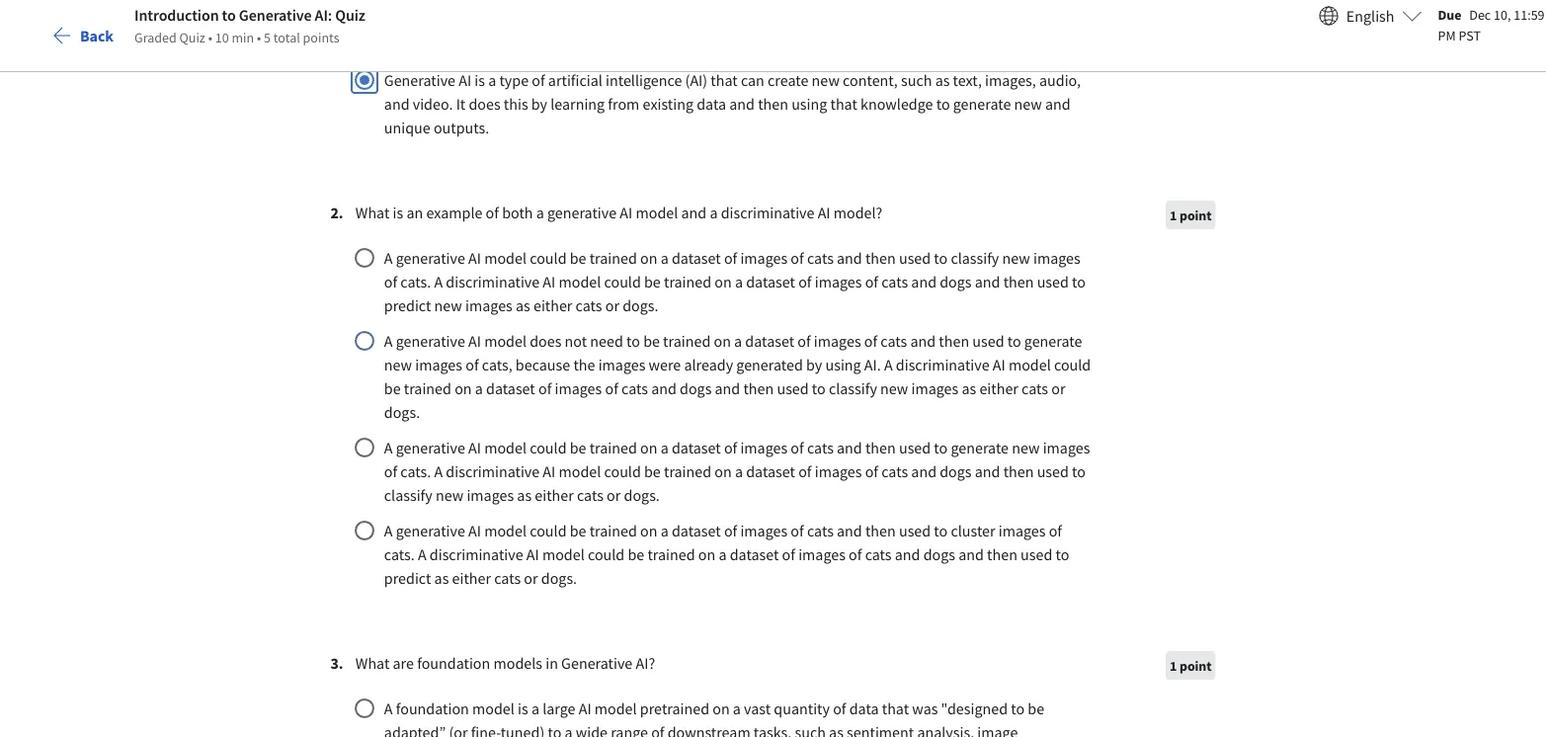 Task type: vqa. For each thing, say whether or not it's contained in the screenshot.
USERS
no



Task type: describe. For each thing, give the bounding box(es) containing it.
introduction to generative ai: quiz link
[[533, 76, 748, 112]]

like
[[441, 539, 466, 556]]

outputs.
[[434, 118, 489, 137]]

predict inside a generative ai model could be trained on a dataset of images of cats and then used to cluster images of cats. a discriminative ai model could be trained on a dataset of images of cats and dogs and then used to predict as either cats or dogs.
[[384, 568, 431, 588]]

as inside a generative ai model could be trained on a dataset of images of cats and then used to cluster images of cats. a discriminative ai model could be trained on a dataset of images of cats and dogs and then used to predict as either cats or dogs.
[[434, 568, 449, 588]]

submit your assignment
[[417, 296, 585, 315]]

either inside a generative ai model could be trained on a dataset of images of cats and then used to generate new images of cats. a discriminative ai model could be trained on a dataset of images of cats and dogs and then used to classify new images as either cats or dogs.
[[535, 485, 574, 505]]

be inside a foundation model is a large ai model pretrained on a vast quantity of data that was "designed to be adapted" (or fine-tuned) to a wide range of downstream tasks, such as sentiment analysis, imag
[[1028, 699, 1045, 719]]

wide
[[576, 723, 608, 737]]

Search in course text field
[[173, 12, 469, 47]]

min
[[232, 28, 254, 46]]

the
[[574, 355, 595, 375]]

introduction to generative ai: quiz graded quiz • 10 min • 5 total points
[[134, 5, 365, 46]]

(or
[[449, 723, 468, 737]]

a generative ai model could be trained on a dataset of images of cats and then used to cluster images of cats. a discriminative ai model could be trained on a dataset of images of cats and dogs and then used to predict as either cats or dogs.
[[384, 521, 1073, 588]]

foundation inside a foundation model is a large ai model pretrained on a vast quantity of data that was "designed to be adapted" (or fine-tuned) to a wide range of downstream tasks, such as sentiment analysis, imag
[[396, 699, 469, 719]]

back
[[80, 26, 114, 45]]

data inside generative ai is a type of artificial intelligence (ai) that can create new content, such as text, images, audio, and video. it does this by learning from existing data and then using that knowledge to generate new and unique outputs.
[[697, 94, 727, 114]]

2 .
[[331, 203, 344, 222]]

dialog containing introduction to generative ai: quiz
[[0, 0, 1547, 737]]

0 horizontal spatial dec 10, 11:59 pm pst
[[452, 327, 573, 345]]

coursera image
[[24, 16, 149, 48]]

by inside generative ai is a type of artificial intelligence (ai) that can create new content, such as text, images, audio, and video. it does this by learning from existing data and then using that knowledge to generate new and unique outputs.
[[532, 94, 548, 114]]

grade
[[473, 404, 512, 424]]

0 horizontal spatial is
[[393, 203, 403, 222]]

dogs inside a generative ai model does not need to be trained on a dataset of images of cats and then used to generate new images of cats, because the images were already generated by using ai. a discriminative ai model could be trained on a dataset of images of cats and dogs and then used to classify new images as either cats or dogs.
[[680, 379, 712, 398]]

dislike
[[521, 539, 561, 556]]

10, inside tunnel vision "dialog"
[[1494, 5, 1512, 23]]

because
[[516, 355, 570, 375]]

1 point for what are foundation models in generative ai?
[[1170, 657, 1212, 675]]

your
[[470, 296, 502, 315]]

due inside tunnel vision "dialog"
[[1439, 5, 1462, 23]]

as inside a generative ai model could be trained on a dataset of images of cats and then used to generate new images of cats. a discriminative ai model could be trained on a dataset of images of cats and dogs and then used to classify new images as either cats or dogs.
[[517, 485, 532, 505]]

type
[[500, 70, 529, 90]]

from
[[608, 94, 640, 114]]

as inside a generative ai model could be trained on a dataset of images of cats and then used to classify new images of cats. a discriminative ai model could be trained on a dataset of images of cats and dogs and then used to predict new images as either cats or dogs.
[[516, 296, 531, 315]]

vast
[[744, 699, 771, 719]]

dogs. inside a generative ai model could be trained on a dataset of images of cats and then used to generate new images of cats. a discriminative ai model could be trained on a dataset of images of cats and dogs and then used to classify new images as either cats or dogs.
[[624, 485, 660, 505]]

not
[[565, 331, 587, 351]]

back button
[[47, 0, 119, 71]]

generative ai is a type of artificial intelligence (ai) that can create new content, such as text, images, audio, and video. it does this by learning from existing data and then using that knowledge to generate new and unique outputs.
[[384, 70, 1085, 137]]

generative inside introduction to generative ai: quiz link
[[631, 85, 694, 103]]

cluster
[[951, 521, 996, 541]]

ai inside generative ai is a type of artificial intelligence (ai) that can create new content, such as text, images, audio, and video. it does this by learning from existing data and then using that knowledge to generate new and unique outputs.
[[459, 70, 472, 90]]

generative right both
[[548, 203, 617, 222]]

were
[[649, 355, 681, 375]]

fine-
[[471, 723, 501, 737]]

week 1 link
[[461, 76, 517, 112]]

home image
[[419, 86, 435, 102]]

model?
[[834, 203, 883, 222]]

using inside a generative ai model does not need to be trained on a dataset of images of cats and then used to generate new images of cats, because the images were already generated by using ai. a discriminative ai model could be trained on a dataset of images of cats and dogs and then used to classify new images as either cats or dogs.
[[826, 355, 862, 375]]

0 horizontal spatial due
[[417, 327, 441, 345]]

classify inside a generative ai model does not need to be trained on a dataset of images of cats and then used to generate new images of cats, because the images were already generated by using ai. a discriminative ai model could be trained on a dataset of images of cats and dogs and then used to classify new images as either cats or dogs.
[[829, 379, 878, 398]]

dogs. inside a generative ai model could be trained on a dataset of images of cats and then used to classify new images of cats. a discriminative ai model could be trained on a dataset of images of cats and dogs and then used to predict new images as either cats or dogs.
[[623, 296, 659, 315]]

ai.
[[865, 355, 881, 375]]

receive
[[417, 404, 470, 424]]

2 vertical spatial introduction
[[417, 169, 644, 224]]

generate inside generative ai is a type of artificial intelligence (ai) that can create new content, such as text, images, audio, and video. it does this by learning from existing data and then using that knowledge to generate new and unique outputs.
[[954, 94, 1011, 114]]

0 vertical spatial introduction to generative ai: quiz
[[541, 85, 740, 103]]

images,
[[985, 70, 1037, 90]]

range
[[611, 723, 648, 737]]

1 for a
[[1170, 207, 1177, 224]]

then inside generative ai is a type of artificial intelligence (ai) that can create new content, such as text, images, audio, and video. it does this by learning from existing data and then using that knowledge to generate new and unique outputs.
[[758, 94, 789, 114]]

10
[[215, 28, 229, 46]]

using inside generative ai is a type of artificial intelligence (ai) that can create new content, such as text, images, audio, and video. it does this by learning from existing data and then using that knowledge to generate new and unique outputs.
[[792, 94, 828, 114]]

dislike button
[[489, 530, 569, 565]]

or inside a generative ai model could be trained on a dataset of images of cats and then used to cluster images of cats. a discriminative ai model could be trained on a dataset of images of cats and dogs and then used to predict as either cats or dogs.
[[524, 568, 538, 588]]

tuned)
[[501, 723, 545, 737]]

in
[[546, 653, 558, 673]]

is inside generative ai is a type of artificial intelligence (ai) that can create new content, such as text, images, audio, and video. it does this by learning from existing data and then using that knowledge to generate new and unique outputs.
[[475, 70, 485, 90]]

need
[[590, 331, 624, 351]]

group containing a generative ai model could be trained on a dataset of images of cats and then used to classify new images of cats. a discriminative ai model could be trained on a dataset of images of cats and dogs and then used to predict new images as either cats or dogs.
[[353, 242, 1103, 590]]

pm inside tunnel vision "dialog"
[[1439, 26, 1456, 44]]

pretrained
[[640, 699, 710, 719]]

graded
[[134, 28, 177, 46]]

points
[[303, 28, 340, 46]]

can
[[741, 70, 765, 90]]

discriminative inside a generative ai model could be trained on a dataset of images of cats and then used to generate new images of cats. a discriminative ai model could be trained on a dataset of images of cats and dogs and then used to classify new images as either cats or dogs.
[[446, 462, 540, 481]]

english
[[1347, 6, 1395, 26]]

1 vertical spatial 10,
[[476, 327, 494, 345]]

. for 3
[[339, 653, 344, 673]]

sentiment
[[847, 723, 914, 737]]

80%
[[472, 436, 497, 454]]

text,
[[953, 70, 982, 90]]

to
[[417, 436, 431, 454]]

already
[[684, 355, 734, 375]]

generative for a generative ai model could be trained on a dataset of images of cats and then used to cluster images of cats. a discriminative ai model could be trained on a dataset of images of cats and dogs and then used to predict as either cats or dogs.
[[396, 521, 465, 541]]

week 1
[[468, 85, 510, 103]]

discriminative inside a generative ai model does not need to be trained on a dataset of images of cats and then used to generate new images of cats, because the images were already generated by using ai. a discriminative ai model could be trained on a dataset of images of cats and dogs and then used to classify new images as either cats or dogs.
[[896, 355, 990, 375]]

or inside a generative ai model does not need to be trained on a dataset of images of cats and then used to generate new images of cats, because the images were already generated by using ai. a discriminative ai model could be trained on a dataset of images of cats and dogs and then used to classify new images as either cats or dogs.
[[1052, 379, 1066, 398]]

by inside a generative ai model does not need to be trained on a dataset of images of cats and then used to generate new images of cats, because the images were already generated by using ai. a discriminative ai model could be trained on a dataset of images of cats and dogs and then used to classify new images as either cats or dogs.
[[807, 355, 823, 375]]

tasks,
[[754, 723, 792, 737]]

like button
[[409, 530, 474, 565]]

large
[[543, 699, 576, 719]]

example
[[426, 203, 483, 222]]

what are foundation models in generative ai?
[[356, 653, 659, 673]]

this
[[504, 94, 528, 114]]

could inside a generative ai model does not need to be trained on a dataset of images of cats and then used to generate new images of cats, because the images were already generated by using ai. a discriminative ai model could be trained on a dataset of images of cats and dogs and then used to classify new images as either cats or dogs.
[[1055, 355, 1091, 375]]

tunnel vision dialog
[[0, 0, 1547, 737]]

what for what is an example of both a generative ai model and a discriminative ai model?
[[356, 203, 390, 222]]

audio,
[[1040, 70, 1081, 90]]

are
[[393, 653, 414, 673]]

learning
[[551, 94, 605, 114]]

english button
[[1311, 0, 1431, 48]]

a inside a foundation model is a large ai model pretrained on a vast quantity of data that was "designed to be adapted" (or fine-tuned) to a wide range of downstream tasks, such as sentiment analysis, imag
[[384, 699, 393, 719]]

downstream
[[668, 723, 751, 737]]

dogs. inside a generative ai model could be trained on a dataset of images of cats and then used to cluster images of cats. a discriminative ai model could be trained on a dataset of images of cats and dogs and then used to predict as either cats or dogs.
[[541, 568, 577, 588]]

either inside a generative ai model does not need to be trained on a dataset of images of cats and then used to generate new images of cats, because the images were already generated by using ai. a discriminative ai model could be trained on a dataset of images of cats and dogs and then used to classify new images as either cats or dogs.
[[980, 379, 1019, 398]]

content,
[[843, 70, 898, 90]]

total
[[274, 28, 300, 46]]

1 point for what is an example of both a generative ai model and a discriminative ai model?
[[1170, 207, 1212, 224]]

ai?
[[636, 653, 655, 673]]

video.
[[413, 94, 453, 114]]

1 inside week 1 link
[[503, 85, 510, 103]]



Task type: locate. For each thing, give the bounding box(es) containing it.
introduction inside the introduction to generative ai: quiz graded quiz • 10 min • 5 total points
[[134, 5, 219, 25]]

0 vertical spatial 1 point
[[1170, 207, 1212, 224]]

to inside generative ai is a type of artificial intelligence (ai) that can create new content, such as text, images, audio, and video. it does this by learning from existing data and then using that knowledge to generate new and unique outputs.
[[937, 94, 950, 114]]

1 horizontal spatial classify
[[829, 379, 878, 398]]

2 vertical spatial 1
[[1170, 657, 1177, 675]]

dogs.
[[623, 296, 659, 315], [384, 402, 420, 422], [624, 485, 660, 505], [541, 568, 577, 588]]

0 vertical spatial predict
[[384, 296, 431, 315]]

as inside a generative ai model does not need to be trained on a dataset of images of cats and then used to generate new images of cats, because the images were already generated by using ai. a discriminative ai model could be trained on a dataset of images of cats and dogs and then used to classify new images as either cats or dogs.
[[962, 379, 977, 398]]

2 • from the left
[[257, 28, 261, 46]]

generative inside generative ai is a type of artificial intelligence (ai) that can create new content, such as text, images, audio, and video. it does this by learning from existing data and then using that knowledge to generate new and unique outputs.
[[384, 70, 456, 90]]

2 horizontal spatial that
[[882, 699, 909, 719]]

data down the (ai)
[[697, 94, 727, 114]]

is left 'an'
[[393, 203, 403, 222]]

1 horizontal spatial dec 10, 11:59 pm pst
[[1439, 5, 1545, 44]]

does
[[469, 94, 501, 114], [530, 331, 562, 351]]

on
[[641, 248, 658, 268], [715, 272, 732, 292], [714, 331, 731, 351], [455, 379, 472, 398], [641, 438, 658, 458], [715, 462, 732, 481], [641, 521, 658, 541], [699, 545, 716, 564], [713, 699, 730, 719]]

an
[[407, 203, 423, 222]]

0 vertical spatial is
[[475, 70, 485, 90]]

it
[[456, 94, 466, 114]]

to inside the introduction to generative ai: quiz graded quiz • 10 min • 5 total points
[[222, 5, 236, 25]]

generative inside a generative ai model could be trained on a dataset of images of cats and then used to cluster images of cats. a discriminative ai model could be trained on a dataset of images of cats and dogs and then used to predict as either cats or dogs.
[[396, 521, 465, 541]]

0 vertical spatial by
[[532, 94, 548, 114]]

0 vertical spatial point
[[1180, 207, 1212, 224]]

of inside generative ai is a type of artificial intelligence (ai) that can create new content, such as text, images, audio, and video. it does this by learning from existing data and then using that knowledge to generate new and unique outputs.
[[532, 70, 545, 90]]

ai: right "model?"
[[902, 169, 948, 224]]

1 horizontal spatial does
[[530, 331, 562, 351]]

could
[[530, 248, 567, 268], [604, 272, 641, 292], [1055, 355, 1091, 375], [530, 438, 567, 458], [604, 462, 641, 481], [530, 521, 567, 541], [588, 545, 625, 564]]

0 horizontal spatial 11:59
[[496, 327, 527, 345]]

0 horizontal spatial ai:
[[315, 5, 332, 25]]

that inside a foundation model is a large ai model pretrained on a vast quantity of data that was "designed to be adapted" (or fine-tuned) to a wide range of downstream tasks, such as sentiment analysis, imag
[[882, 699, 909, 719]]

0 vertical spatial ai:
[[315, 5, 332, 25]]

assignment
[[505, 296, 585, 315]]

classify inside a generative ai model could be trained on a dataset of images of cats and then used to classify new images of cats. a discriminative ai model could be trained on a dataset of images of cats and dogs and then used to predict new images as either cats or dogs.
[[951, 248, 1000, 268]]

0 horizontal spatial •
[[208, 28, 212, 46]]

2 horizontal spatial classify
[[951, 248, 1000, 268]]

2 vertical spatial cats.
[[384, 545, 415, 564]]

0 horizontal spatial data
[[697, 94, 727, 114]]

1 . from the top
[[339, 203, 344, 222]]

ai: right existing
[[696, 85, 711, 103]]

0 vertical spatial using
[[792, 94, 828, 114]]

0 vertical spatial data
[[697, 94, 727, 114]]

then
[[758, 94, 789, 114], [866, 248, 896, 268], [1004, 272, 1034, 292], [939, 331, 970, 351], [744, 379, 774, 398], [866, 438, 896, 458], [1004, 462, 1034, 481], [866, 521, 896, 541], [987, 545, 1018, 564]]

what left are
[[356, 653, 390, 673]]

such inside a foundation model is a large ai model pretrained on a vast quantity of data that was "designed to be adapted" (or fine-tuned) to a wide range of downstream tasks, such as sentiment analysis, imag
[[795, 723, 826, 737]]

2 point from the top
[[1180, 657, 1212, 675]]

0 horizontal spatial that
[[711, 70, 738, 90]]

1 vertical spatial data
[[850, 699, 879, 719]]

by right generated
[[807, 355, 823, 375]]

dogs
[[940, 272, 972, 292], [680, 379, 712, 398], [940, 462, 972, 481], [924, 545, 956, 564]]

. left 'an'
[[339, 203, 344, 222]]

pass
[[434, 436, 461, 454]]

due
[[1439, 5, 1462, 23], [417, 327, 441, 345]]

dec 10, 11:59 pm pst inside tunnel vision "dialog"
[[1439, 5, 1545, 44]]

1 vertical spatial that
[[831, 94, 858, 114]]

dogs. inside a generative ai model does not need to be trained on a dataset of images of cats and then used to generate new images of cats, because the images were already generated by using ai. a discriminative ai model could be trained on a dataset of images of cats and dogs and then used to classify new images as either cats or dogs.
[[384, 402, 420, 422]]

generative down 'an'
[[396, 248, 465, 268]]

2 what from the top
[[356, 653, 390, 673]]

ai
[[459, 70, 472, 90], [620, 203, 633, 222], [818, 203, 831, 222], [469, 248, 481, 268], [543, 272, 556, 292], [469, 331, 481, 351], [993, 355, 1006, 375], [469, 438, 481, 458], [543, 462, 556, 481], [469, 521, 481, 541], [527, 545, 539, 564], [579, 699, 592, 719]]

2 predict from the top
[[384, 568, 431, 588]]

ai: inside the introduction to generative ai: quiz graded quiz • 10 min • 5 total points
[[315, 5, 332, 25]]

pst inside tunnel vision "dialog"
[[1459, 26, 1481, 44]]

2 horizontal spatial is
[[518, 699, 529, 719]]

is up tuned)
[[518, 699, 529, 719]]

3
[[331, 653, 339, 673]]

point for what are foundation models in generative ai?
[[1180, 657, 1212, 675]]

generative for a generative ai model does not need to be trained on a dataset of images of cats and then used to generate new images of cats, because the images were already generated by using ai. a discriminative ai model could be trained on a dataset of images of cats and dogs and then used to classify new images as either cats or dogs.
[[396, 331, 465, 351]]

0 vertical spatial dec
[[1470, 5, 1492, 23]]

generate
[[954, 94, 1011, 114], [1025, 331, 1083, 351], [951, 438, 1009, 458]]

cats. up submit
[[401, 272, 431, 292]]

does right it
[[469, 94, 501, 114]]

1 vertical spatial foundation
[[396, 699, 469, 719]]

80% or higher
[[472, 436, 552, 454]]

what right 2 .
[[356, 203, 390, 222]]

due down submit
[[417, 327, 441, 345]]

cats. for classify
[[401, 462, 431, 481]]

generative down receive
[[396, 438, 465, 458]]

generative down submit
[[396, 331, 465, 351]]

or inside a generative ai model could be trained on a dataset of images of cats and then used to generate new images of cats. a discriminative ai model could be trained on a dataset of images of cats and dogs and then used to classify new images as either cats or dogs.
[[607, 485, 621, 505]]

by
[[532, 94, 548, 114], [807, 355, 823, 375]]

week
[[468, 85, 500, 103]]

higher
[[515, 436, 552, 454]]

does up because
[[530, 331, 562, 351]]

1 vertical spatial point
[[1180, 657, 1212, 675]]

1 horizontal spatial that
[[831, 94, 858, 114]]

11:59 inside dec 10, 11:59 pm pst
[[1514, 5, 1545, 23]]

0 horizontal spatial such
[[795, 723, 826, 737]]

2 1 point from the top
[[1170, 657, 1212, 675]]

1 what from the top
[[356, 203, 390, 222]]

generative inside a generative ai model could be trained on a dataset of images of cats and then used to classify new images of cats. a discriminative ai model could be trained on a dataset of images of cats and dogs and then used to predict new images as either cats or dogs.
[[396, 248, 465, 268]]

1 vertical spatial introduction
[[541, 85, 614, 103]]

2 . from the top
[[339, 653, 344, 673]]

due right english
[[1439, 5, 1462, 23]]

1 vertical spatial pst
[[551, 327, 573, 345]]

1 vertical spatial introduction to generative ai: quiz
[[417, 169, 1038, 224]]

(ai)
[[685, 70, 708, 90]]

unique
[[384, 118, 431, 137]]

0 vertical spatial classify
[[951, 248, 1000, 268]]

artificial
[[548, 70, 603, 90]]

dogs inside a generative ai model could be trained on a dataset of images of cats and then used to classify new images of cats. a discriminative ai model could be trained on a dataset of images of cats and dogs and then used to predict new images as either cats or dogs.
[[940, 272, 972, 292]]

1 vertical spatial predict
[[384, 568, 431, 588]]

1 vertical spatial 1
[[1170, 207, 1177, 224]]

a generative ai model could be trained on a dataset of images of cats and then used to classify new images of cats. a discriminative ai model could be trained on a dataset of images of cats and dogs and then used to predict new images as either cats or dogs.
[[384, 248, 1089, 315]]

1 horizontal spatial is
[[475, 70, 485, 90]]

. left are
[[339, 653, 344, 673]]

introduction
[[134, 5, 219, 25], [541, 85, 614, 103], [417, 169, 644, 224]]

0 horizontal spatial pst
[[551, 327, 573, 345]]

both
[[502, 203, 533, 222]]

2 vertical spatial generate
[[951, 438, 1009, 458]]

cats,
[[482, 355, 513, 375]]

1 horizontal spatial 11:59
[[1514, 5, 1545, 23]]

1 vertical spatial dec
[[452, 327, 474, 345]]

pst
[[1459, 26, 1481, 44], [551, 327, 573, 345]]

or inside a generative ai model could be trained on a dataset of images of cats and then used to classify new images of cats. a discriminative ai model could be trained on a dataset of images of cats and dogs and then used to predict new images as either cats or dogs.
[[606, 296, 620, 315]]

0 vertical spatial cats.
[[401, 272, 431, 292]]

generative inside the introduction to generative ai: quiz graded quiz • 10 min • 5 total points
[[239, 5, 312, 25]]

foundation right are
[[417, 653, 490, 673]]

dec inside tunnel vision "dialog"
[[1470, 5, 1492, 23]]

foundation up adapted"
[[396, 699, 469, 719]]

2 vertical spatial classify
[[384, 485, 433, 505]]

0 vertical spatial introduction
[[134, 5, 219, 25]]

cats. inside a generative ai model could be trained on a dataset of images of cats and then used to classify new images of cats. a discriminative ai model could be trained on a dataset of images of cats and dogs and then used to predict new images as either cats or dogs.
[[401, 272, 431, 292]]

1 vertical spatial ai:
[[696, 85, 711, 103]]

2 vertical spatial that
[[882, 699, 909, 719]]

1 predict from the top
[[384, 296, 431, 315]]

1 horizontal spatial pm
[[1439, 26, 1456, 44]]

0 horizontal spatial by
[[532, 94, 548, 114]]

knowledge
[[861, 94, 934, 114]]

1 1 point from the top
[[1170, 207, 1212, 224]]

ai: up points
[[315, 5, 332, 25]]

group
[[331, 201, 1216, 590], [353, 242, 1103, 590], [331, 651, 1216, 737]]

ai:
[[315, 5, 332, 25], [696, 85, 711, 103], [902, 169, 948, 224]]

generative inside a generative ai model could be trained on a dataset of images of cats and then used to generate new images of cats. a discriminative ai model could be trained on a dataset of images of cats and dogs and then used to classify new images as either cats or dogs.
[[396, 438, 465, 458]]

either
[[534, 296, 573, 315], [980, 379, 1019, 398], [535, 485, 574, 505], [452, 568, 491, 588]]

what for what are foundation models in generative ai?
[[356, 653, 390, 673]]

• left 10
[[208, 28, 212, 46]]

pm up because
[[530, 327, 548, 345]]

0 vertical spatial pst
[[1459, 26, 1481, 44]]

predict down the like button on the bottom left of the page
[[384, 568, 431, 588]]

dogs inside a generative ai model could be trained on a dataset of images of cats and then used to cluster images of cats. a discriminative ai model could be trained on a dataset of images of cats and dogs and then used to predict as either cats or dogs.
[[924, 545, 956, 564]]

cats. left like
[[384, 545, 415, 564]]

1 vertical spatial what
[[356, 653, 390, 673]]

data up sentiment
[[850, 699, 879, 719]]

1 vertical spatial pm
[[530, 327, 548, 345]]

using
[[792, 94, 828, 114], [826, 355, 862, 375]]

existing
[[643, 94, 694, 114]]

such inside generative ai is a type of artificial intelligence (ai) that can create new content, such as text, images, audio, and video. it does this by learning from existing data and then using that knowledge to generate new and unique outputs.
[[901, 70, 932, 90]]

intelligence
[[606, 70, 682, 90]]

as
[[936, 70, 950, 90], [516, 296, 531, 315], [962, 379, 977, 398], [517, 485, 532, 505], [434, 568, 449, 588], [829, 723, 844, 737]]

1 vertical spatial generate
[[1025, 331, 1083, 351]]

cats
[[807, 248, 834, 268], [882, 272, 908, 292], [576, 296, 602, 315], [881, 331, 908, 351], [622, 379, 648, 398], [1022, 379, 1049, 398], [807, 438, 834, 458], [882, 462, 908, 481], [577, 485, 604, 505], [807, 521, 834, 541], [865, 545, 892, 564], [494, 568, 521, 588]]

1 vertical spatial 11:59
[[496, 327, 527, 345]]

models
[[494, 653, 543, 673]]

2 vertical spatial is
[[518, 699, 529, 719]]

0 vertical spatial due
[[1439, 5, 1462, 23]]

• left 5
[[257, 28, 261, 46]]

such
[[901, 70, 932, 90], [795, 723, 826, 737]]

that right the (ai)
[[711, 70, 738, 90]]

a
[[488, 70, 496, 90], [536, 203, 544, 222], [710, 203, 718, 222], [661, 248, 669, 268], [735, 272, 743, 292], [734, 331, 742, 351], [475, 379, 483, 398], [661, 438, 669, 458], [735, 462, 743, 481], [661, 521, 669, 541], [719, 545, 727, 564], [532, 699, 540, 719], [733, 699, 741, 719], [565, 723, 573, 737]]

dialog
[[0, 0, 1547, 737]]

classify inside a generative ai model could be trained on a dataset of images of cats and then used to generate new images of cats. a discriminative ai model could be trained on a dataset of images of cats and dogs and then used to classify new images as either cats or dogs.
[[384, 485, 433, 505]]

1 horizontal spatial ai:
[[696, 85, 711, 103]]

either inside a generative ai model could be trained on a dataset of images of cats and then used to classify new images of cats. a discriminative ai model could be trained on a dataset of images of cats and dogs and then used to predict new images as either cats or dogs.
[[534, 296, 573, 315]]

menu item
[[1132, 20, 1259, 84]]

1 point from the top
[[1180, 207, 1212, 224]]

by right this
[[532, 94, 548, 114]]

cats. inside a generative ai model could be trained on a dataset of images of cats and then used to cluster images of cats. a discriminative ai model could be trained on a dataset of images of cats and dogs and then used to predict as either cats or dogs.
[[384, 545, 415, 564]]

quiz inside introduction to generative ai: quiz link
[[714, 85, 740, 103]]

data
[[697, 94, 727, 114], [850, 699, 879, 719]]

analysis,
[[918, 723, 975, 737]]

ai inside a foundation model is a large ai model pretrained on a vast quantity of data that was "designed to be adapted" (or fine-tuned) to a wide range of downstream tasks, such as sentiment analysis, imag
[[579, 699, 592, 719]]

on inside a foundation model is a large ai model pretrained on a vast quantity of data that was "designed to be adapted" (or fine-tuned) to a wide range of downstream tasks, such as sentiment analysis, imag
[[713, 699, 730, 719]]

discriminative inside a generative ai model could be trained on a dataset of images of cats and then used to cluster images of cats. a discriminative ai model could be trained on a dataset of images of cats and dogs and then used to predict as either cats or dogs.
[[430, 545, 523, 564]]

generate inside a generative ai model could be trained on a dataset of images of cats and then used to generate new images of cats. a discriminative ai model could be trained on a dataset of images of cats and dogs and then used to classify new images as either cats or dogs.
[[951, 438, 1009, 458]]

as inside generative ai is a type of artificial intelligence (ai) that can create new content, such as text, images, audio, and video. it does this by learning from existing data and then using that knowledge to generate new and unique outputs.
[[936, 70, 950, 90]]

2
[[331, 203, 339, 222]]

such down quantity
[[795, 723, 826, 737]]

introduction down this
[[417, 169, 644, 224]]

predict left your
[[384, 296, 431, 315]]

such up knowledge
[[901, 70, 932, 90]]

1 horizontal spatial dec
[[1470, 5, 1492, 23]]

0 horizontal spatial 10,
[[476, 327, 494, 345]]

0 vertical spatial what
[[356, 203, 390, 222]]

1 horizontal spatial •
[[257, 28, 261, 46]]

1 vertical spatial does
[[530, 331, 562, 351]]

predict inside a generative ai model could be trained on a dataset of images of cats and then used to classify new images of cats. a discriminative ai model could be trained on a dataset of images of cats and dogs and then used to predict new images as either cats or dogs.
[[384, 296, 431, 315]]

1 vertical spatial classify
[[829, 379, 878, 398]]

discriminative inside a generative ai model could be trained on a dataset of images of cats and then used to classify new images of cats. a discriminative ai model could be trained on a dataset of images of cats and dogs and then used to predict new images as either cats or dogs.
[[446, 272, 540, 292]]

cats. down to
[[401, 462, 431, 481]]

a foundation model is a large ai model pretrained on a vast quantity of data that was "designed to be adapted" (or fine-tuned) to a wide range of downstream tasks, such as sentiment analysis, imag
[[384, 699, 1048, 737]]

a generative ai model does not need to be trained on a dataset of images of cats and then used to generate new images of cats, because the images were already generated by using ai. a discriminative ai model could be trained on a dataset of images of cats and dogs and then used to classify new images as either cats or dogs.
[[384, 331, 1095, 422]]

cats.
[[401, 272, 431, 292], [401, 462, 431, 481], [384, 545, 415, 564]]

1 point
[[1170, 207, 1212, 224], [1170, 657, 1212, 675]]

generative down to
[[396, 521, 465, 541]]

a inside generative ai is a type of artificial intelligence (ai) that can create new content, such as text, images, audio, and video. it does this by learning from existing data and then using that knowledge to generate new and unique outputs.
[[488, 70, 496, 90]]

2 horizontal spatial ai:
[[902, 169, 948, 224]]

. for 2
[[339, 203, 344, 222]]

0 vertical spatial 11:59
[[1514, 5, 1545, 23]]

1 vertical spatial by
[[807, 355, 823, 375]]

0 vertical spatial that
[[711, 70, 738, 90]]

generative inside group
[[561, 653, 633, 673]]

0 vertical spatial 1
[[503, 85, 510, 103]]

1 horizontal spatial such
[[901, 70, 932, 90]]

generative for a generative ai model could be trained on a dataset of images of cats and then used to classify new images of cats. a discriminative ai model could be trained on a dataset of images of cats and dogs and then used to predict new images as either cats or dogs.
[[396, 248, 465, 268]]

1 horizontal spatial pst
[[1459, 26, 1481, 44]]

group containing 2
[[331, 201, 1216, 590]]

create
[[768, 70, 809, 90]]

pm right english button
[[1439, 26, 1456, 44]]

1 horizontal spatial by
[[807, 355, 823, 375]]

introduction up the graded
[[134, 5, 219, 25]]

that down content,
[[831, 94, 858, 114]]

1 vertical spatial due
[[417, 327, 441, 345]]

1 vertical spatial is
[[393, 203, 403, 222]]

does inside generative ai is a type of artificial intelligence (ai) that can create new content, such as text, images, audio, and video. it does this by learning from existing data and then using that knowledge to generate new and unique outputs.
[[469, 94, 501, 114]]

generative
[[239, 5, 312, 25], [384, 70, 456, 90], [631, 85, 694, 103], [699, 169, 894, 224], [561, 653, 633, 673]]

point
[[1180, 207, 1212, 224], [1180, 657, 1212, 675]]

1 vertical spatial cats.
[[401, 462, 431, 481]]

receive grade
[[417, 404, 512, 424]]

generate inside a generative ai model does not need to be trained on a dataset of images of cats and then used to generate new images of cats, because the images were already generated by using ai. a discriminative ai model could be trained on a dataset of images of cats and dogs and then used to classify new images as either cats or dogs.
[[1025, 331, 1083, 351]]

generated
[[737, 355, 803, 375]]

0 vertical spatial .
[[339, 203, 344, 222]]

1 horizontal spatial 10,
[[1494, 5, 1512, 23]]

1 vertical spatial 1 point
[[1170, 657, 1212, 675]]

images
[[741, 248, 788, 268], [1034, 248, 1081, 268], [815, 272, 862, 292], [466, 296, 513, 315], [814, 331, 861, 351], [415, 355, 463, 375], [599, 355, 646, 375], [555, 379, 602, 398], [912, 379, 959, 398], [741, 438, 788, 458], [1043, 438, 1091, 458], [815, 462, 862, 481], [467, 485, 514, 505], [741, 521, 788, 541], [999, 521, 1046, 541], [799, 545, 846, 564]]

submit
[[417, 296, 467, 315]]

what
[[356, 203, 390, 222], [356, 653, 390, 673]]

introduction right this
[[541, 85, 614, 103]]

point for what is an example of both a generative ai model and a discriminative ai model?
[[1180, 207, 1212, 224]]

"designed
[[942, 699, 1008, 719]]

using down the create
[[792, 94, 828, 114]]

generative for a generative ai model could be trained on a dataset of images of cats and then used to generate new images of cats. a discriminative ai model could be trained on a dataset of images of cats and dogs and then used to classify new images as either cats or dogs.
[[396, 438, 465, 458]]

1 vertical spatial .
[[339, 653, 344, 673]]

1 horizontal spatial due
[[1439, 5, 1462, 23]]

generative inside a generative ai model does not need to be trained on a dataset of images of cats and then used to generate new images of cats, because the images were already generated by using ai. a discriminative ai model could be trained on a dataset of images of cats and dogs and then used to classify new images as either cats or dogs.
[[396, 331, 465, 351]]

group containing 3
[[331, 651, 1216, 737]]

quantity
[[774, 699, 830, 719]]

0 vertical spatial does
[[469, 94, 501, 114]]

dec 10, 11:59 pm pst
[[1439, 5, 1545, 44], [452, 327, 573, 345]]

0 horizontal spatial dec
[[452, 327, 474, 345]]

0 vertical spatial such
[[901, 70, 932, 90]]

is inside a foundation model is a large ai model pretrained on a vast quantity of data that was "designed to be adapted" (or fine-tuned) to a wide range of downstream tasks, such as sentiment analysis, imag
[[518, 699, 529, 719]]

1 vertical spatial dec 10, 11:59 pm pst
[[452, 327, 573, 345]]

a generative ai model could be trained on a dataset of images of cats and then used to generate new images of cats. a discriminative ai model could be trained on a dataset of images of cats and dogs and then used to classify new images as either cats or dogs.
[[384, 438, 1094, 505]]

0 horizontal spatial does
[[469, 94, 501, 114]]

as inside a foundation model is a large ai model pretrained on a vast quantity of data that was "designed to be adapted" (or fine-tuned) to a wide range of downstream tasks, such as sentiment analysis, imag
[[829, 723, 844, 737]]

1 horizontal spatial data
[[850, 699, 879, 719]]

1 vertical spatial such
[[795, 723, 826, 737]]

0 vertical spatial 10,
[[1494, 5, 1512, 23]]

does inside a generative ai model does not need to be trained on a dataset of images of cats and then used to generate new images of cats, because the images were already generated by using ai. a discriminative ai model could be trained on a dataset of images of cats and dogs and then used to classify new images as either cats or dogs.
[[530, 331, 562, 351]]

adapted"
[[384, 723, 446, 737]]

data inside a foundation model is a large ai model pretrained on a vast quantity of data that was "designed to be adapted" (or fine-tuned) to a wide range of downstream tasks, such as sentiment analysis, imag
[[850, 699, 879, 719]]

what is an example of both a generative ai model and a discriminative ai model?
[[356, 203, 883, 222]]

.
[[339, 203, 344, 222], [339, 653, 344, 673]]

0 horizontal spatial classify
[[384, 485, 433, 505]]

0 vertical spatial pm
[[1439, 26, 1456, 44]]

cats. for predict
[[401, 272, 431, 292]]

using left "ai."
[[826, 355, 862, 375]]

dogs inside a generative ai model could be trained on a dataset of images of cats and then used to generate new images of cats. a discriminative ai model could be trained on a dataset of images of cats and dogs and then used to classify new images as either cats or dogs.
[[940, 462, 972, 481]]

5
[[264, 28, 271, 46]]

11:59
[[1514, 5, 1545, 23], [496, 327, 527, 345]]

0 vertical spatial generate
[[954, 94, 1011, 114]]

1 for ai?
[[1170, 657, 1177, 675]]

was
[[913, 699, 938, 719]]

either inside a generative ai model could be trained on a dataset of images of cats and then used to cluster images of cats. a discriminative ai model could be trained on a dataset of images of cats and dogs and then used to predict as either cats or dogs.
[[452, 568, 491, 588]]

3 .
[[331, 653, 344, 673]]

is left type
[[475, 70, 485, 90]]

1 • from the left
[[208, 28, 212, 46]]

quiz
[[335, 5, 365, 25], [179, 28, 205, 46], [714, 85, 740, 103], [957, 169, 1038, 224]]

0 horizontal spatial pm
[[530, 327, 548, 345]]

discriminative
[[721, 203, 815, 222], [446, 272, 540, 292], [896, 355, 990, 375], [446, 462, 540, 481], [430, 545, 523, 564]]

2 vertical spatial ai:
[[902, 169, 948, 224]]

1 vertical spatial using
[[826, 355, 862, 375]]

introduction to generative ai: quiz
[[541, 85, 740, 103], [417, 169, 1038, 224]]

0 vertical spatial foundation
[[417, 653, 490, 673]]

0 vertical spatial dec 10, 11:59 pm pst
[[1439, 5, 1545, 44]]

to pass
[[417, 436, 461, 454]]

cats. inside a generative ai model could be trained on a dataset of images of cats and then used to generate new images of cats. a discriminative ai model could be trained on a dataset of images of cats and dogs and then used to classify new images as either cats or dogs.
[[401, 462, 431, 481]]

that up sentiment
[[882, 699, 909, 719]]



